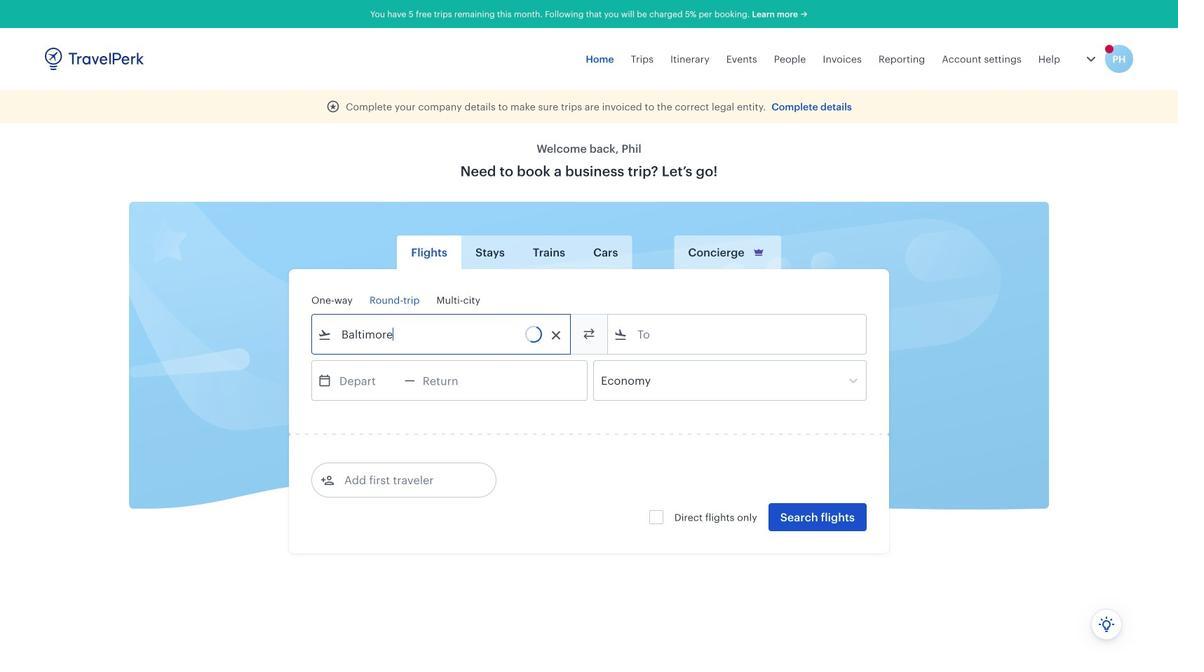 Task type: locate. For each thing, give the bounding box(es) containing it.
From search field
[[332, 323, 552, 346]]

Return text field
[[415, 361, 488, 401]]



Task type: vqa. For each thing, say whether or not it's contained in the screenshot.
"selected. saturday, may 11, 2024" image
no



Task type: describe. For each thing, give the bounding box(es) containing it.
Depart text field
[[332, 361, 405, 401]]

To search field
[[628, 323, 848, 346]]

Add first traveler search field
[[335, 469, 481, 492]]



